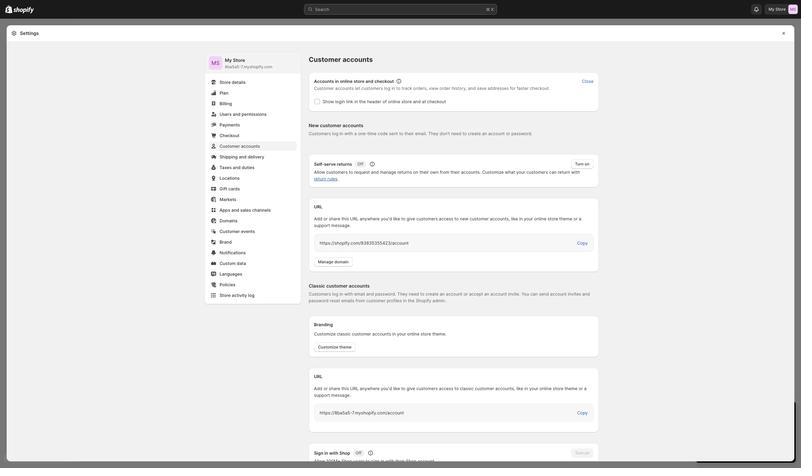 Task type: locate. For each thing, give the bounding box(es) containing it.
returns right serve
[[337, 161, 352, 167]]

checkout up show login link in the header of online store and at checkout
[[375, 79, 394, 84]]

on
[[585, 161, 590, 166], [414, 169, 419, 175]]

users
[[220, 112, 232, 117]]

password
[[309, 298, 329, 303]]

they up profiles
[[398, 291, 408, 297]]

2 access from the top
[[439, 386, 454, 391]]

1 vertical spatial give
[[407, 386, 415, 391]]

1 allow from the top
[[314, 169, 325, 175]]

online
[[340, 79, 353, 84], [388, 99, 401, 104], [535, 216, 547, 221], [408, 331, 420, 337], [540, 386, 552, 391]]

0 horizontal spatial from
[[356, 298, 365, 303]]

1 horizontal spatial checkout
[[428, 99, 446, 104]]

and up duties
[[239, 154, 247, 159]]

my store image left 8ba5a5-
[[209, 56, 222, 70]]

0 vertical spatial can
[[550, 169, 557, 175]]

the
[[360, 99, 366, 104], [408, 298, 415, 303]]

checkout.
[[530, 86, 550, 91]]

theme for classic customer accounts
[[565, 386, 578, 391]]

policies
[[220, 282, 236, 287]]

copy button for classic customer accounts
[[574, 407, 592, 419]]

0 vertical spatial allow
[[314, 169, 325, 175]]

custom
[[220, 261, 236, 266]]

0 vertical spatial access
[[439, 216, 454, 221]]

2 horizontal spatial a
[[585, 386, 587, 391]]

0 horizontal spatial can
[[531, 291, 538, 297]]

accounts
[[314, 79, 334, 84]]

this inside add or share this url anywhere you'd like to give customers access to classic customer accounts, like in your online store theme or a support message.
[[342, 386, 349, 391]]

0 vertical spatial give
[[407, 216, 415, 221]]

their right sign
[[396, 459, 405, 464]]

1 vertical spatial password.
[[376, 291, 397, 297]]

message. up https://shopify.com/83835355423/account
[[332, 223, 351, 228]]

message. inside add or share this url anywhere you'd like to give customers access to classic customer accounts, like in your online store theme or a support message.
[[332, 393, 351, 398]]

⌘ k
[[486, 7, 494, 12]]

access
[[439, 216, 454, 221], [439, 386, 454, 391]]

0 vertical spatial checkout
[[375, 79, 394, 84]]

1 vertical spatial they
[[398, 291, 408, 297]]

1 horizontal spatial classic
[[460, 386, 474, 391]]

customize inside allow customers to request and manage returns on their own from their accounts. customize what your customers can return with return rules .
[[483, 169, 504, 175]]

accounts, for new customer accounts
[[491, 216, 510, 221]]

0 horizontal spatial create
[[426, 291, 439, 297]]

0 vertical spatial need
[[452, 131, 462, 136]]

or inside classic customer accounts customers log in with email and password. they need to create an account or accept an account invite. you can send account invites and password reset emails from customer profiles in the shopify admin.
[[464, 291, 468, 297]]

create up admin.
[[426, 291, 439, 297]]

1 this from the top
[[342, 216, 349, 221]]

their left own
[[420, 169, 429, 175]]

2 vertical spatial a
[[585, 386, 587, 391]]

1 access from the top
[[439, 216, 454, 221]]

1 horizontal spatial from
[[440, 169, 450, 175]]

1 vertical spatial add
[[314, 386, 323, 391]]

shop left account.
[[406, 459, 417, 464]]

2 support from the top
[[314, 393, 330, 398]]

1 copy button from the top
[[574, 237, 592, 249]]

store inside my store 8ba5a5-7.myshopify.com
[[233, 57, 245, 63]]

copy button for new customer accounts
[[574, 237, 592, 249]]

0 vertical spatial customize
[[483, 169, 504, 175]]

1 vertical spatial my store image
[[209, 56, 222, 70]]

a inside add or share this url anywhere you'd like to give customers access to new customer accounts, like in your online store theme or a support message.
[[579, 216, 582, 221]]

1 vertical spatial the
[[408, 298, 415, 303]]

cards
[[229, 186, 240, 191]]

admin.
[[433, 298, 447, 303]]

orders,
[[414, 86, 428, 91]]

my store image inside shop settings menu element
[[209, 56, 222, 70]]

link
[[347, 99, 354, 104]]

2 this from the top
[[342, 386, 349, 391]]

with left one-
[[345, 131, 353, 136]]

add
[[314, 216, 323, 221], [314, 386, 323, 391]]

1 horizontal spatial a
[[579, 216, 582, 221]]

0 horizontal spatial my
[[225, 57, 232, 63]]

an inside new customer accounts customers log in with a one-time code sent to their email. they don't need to create an account or password.
[[483, 131, 488, 136]]

from down email
[[356, 298, 365, 303]]

this inside add or share this url anywhere you'd like to give customers access to new customer accounts, like in your online store theme or a support message.
[[342, 216, 349, 221]]

classic
[[309, 283, 325, 289]]

0 horizontal spatial customer accounts
[[220, 144, 260, 149]]

your inside add or share this url anywhere you'd like to give customers access to classic customer accounts, like in your online store theme or a support message.
[[530, 386, 539, 391]]

accounts
[[343, 56, 373, 64], [336, 86, 354, 91], [343, 123, 364, 128], [241, 144, 260, 149], [349, 283, 370, 289], [373, 331, 391, 337]]

1 vertical spatial this
[[342, 386, 349, 391]]

close
[[582, 79, 594, 84]]

1 horizontal spatial returns
[[398, 169, 412, 175]]

0 horizontal spatial a
[[355, 131, 357, 136]]

access for new customer accounts
[[439, 216, 454, 221]]

markets
[[220, 197, 237, 202]]

they left don't
[[429, 131, 439, 136]]

1 vertical spatial create
[[426, 291, 439, 297]]

0 vertical spatial accounts,
[[491, 216, 510, 221]]

accounts, inside add or share this url anywhere you'd like to give customers access to new customer accounts, like in your online store theme or a support message.
[[491, 216, 510, 221]]

apps and sales channels link
[[209, 205, 297, 215]]

customer accounts
[[309, 56, 373, 64], [220, 144, 260, 149]]

url
[[314, 204, 323, 209], [350, 216, 359, 221], [314, 374, 323, 379], [350, 386, 359, 391]]

and right taxes
[[233, 165, 241, 170]]

log inside new customer accounts customers log in with a one-time code sent to their email. they don't need to create an account or password.
[[332, 131, 339, 136]]

turn
[[576, 161, 584, 166]]

you'd up https://shopify.com/83835355423/account
[[381, 216, 392, 221]]

share inside add or share this url anywhere you'd like to give customers access to classic customer accounts, like in your online store theme or a support message.
[[329, 386, 341, 391]]

customer inside add or share this url anywhere you'd like to give customers access to classic customer accounts, like in your online store theme or a support message.
[[475, 386, 495, 391]]

message. for classic
[[332, 393, 351, 398]]

with
[[345, 131, 353, 136], [572, 169, 581, 175], [345, 291, 353, 297], [330, 451, 339, 456], [386, 459, 395, 464]]

1 vertical spatial customers
[[309, 291, 331, 297]]

online inside add or share this url anywhere you'd like to give customers access to new customer accounts, like in your online store theme or a support message.
[[535, 216, 547, 221]]

password. inside classic customer accounts customers log in with email and password. they need to create an account or accept an account invite. you can send account invites and password reset emails from customer profiles in the shopify admin.
[[376, 291, 397, 297]]

dialog
[[798, 25, 802, 462]]

you'd inside add or share this url anywhere you'd like to give customers access to classic customer accounts, like in your online store theme or a support message.
[[381, 386, 392, 391]]

my store image right my store
[[789, 5, 798, 14]]

theme inside add or share this url anywhere you'd like to give customers access to new customer accounts, like in your online store theme or a support message.
[[560, 216, 573, 221]]

1 horizontal spatial my
[[769, 7, 775, 12]]

1 give from the top
[[407, 216, 415, 221]]

languages link
[[209, 269, 297, 279]]

this up https://8ba5a5-
[[342, 386, 349, 391]]

log
[[384, 86, 391, 91], [332, 131, 339, 136], [332, 291, 339, 297], [248, 293, 255, 298]]

1 horizontal spatial shopify image
[[13, 7, 34, 14]]

access inside add or share this url anywhere you'd like to give customers access to classic customer accounts, like in your online store theme or a support message.
[[439, 386, 454, 391]]

0 vertical spatial copy
[[578, 240, 588, 246]]

0 horizontal spatial shopify image
[[5, 5, 12, 13]]

theme.
[[433, 331, 447, 337]]

support inside add or share this url anywhere you'd like to give customers access to new customer accounts, like in your online store theme or a support message.
[[314, 223, 330, 228]]

with down turn
[[572, 169, 581, 175]]

customer accounts up accounts in online store and checkout
[[309, 56, 373, 64]]

0 horizontal spatial returns
[[337, 161, 352, 167]]

theme for new customer accounts
[[560, 216, 573, 221]]

create right don't
[[468, 131, 481, 136]]

my
[[769, 7, 775, 12], [225, 57, 232, 63]]

invites
[[568, 291, 582, 297]]

0 vertical spatial theme
[[560, 216, 573, 221]]

my store image
[[789, 5, 798, 14], [209, 56, 222, 70]]

1 vertical spatial a
[[579, 216, 582, 221]]

1 copy from the top
[[578, 240, 588, 246]]

allow down self-
[[314, 169, 325, 175]]

give
[[407, 216, 415, 221], [407, 386, 415, 391]]

message. inside add or share this url anywhere you'd like to give customers access to new customer accounts, like in your online store theme or a support message.
[[332, 223, 351, 228]]

0 vertical spatial classic
[[337, 331, 351, 337]]

message. up https://8ba5a5-
[[332, 393, 351, 398]]

customer
[[309, 56, 341, 64], [314, 86, 334, 91], [220, 144, 240, 149], [220, 229, 240, 234]]

payments
[[220, 122, 240, 128]]

1 vertical spatial can
[[531, 291, 538, 297]]

0 horizontal spatial need
[[409, 291, 419, 297]]

online inside add or share this url anywhere you'd like to give customers access to classic customer accounts, like in your online store theme or a support message.
[[540, 386, 552, 391]]

1 vertical spatial customer accounts
[[220, 144, 260, 149]]

shop up the 100m+ on the left
[[340, 451, 351, 456]]

anywhere up the https://8ba5a5-7.myshopify.com/account
[[360, 386, 380, 391]]

log left one-
[[332, 131, 339, 136]]

apps
[[220, 207, 230, 213]]

0 vertical spatial create
[[468, 131, 481, 136]]

channels
[[252, 207, 271, 213]]

or
[[506, 131, 511, 136], [324, 216, 328, 221], [574, 216, 578, 221], [464, 291, 468, 297], [324, 386, 328, 391], [579, 386, 584, 391]]

this
[[342, 216, 349, 221], [342, 386, 349, 391]]

and right request
[[371, 169, 379, 175]]

payments link
[[209, 120, 297, 130]]

anywhere up https://shopify.com/83835355423/account
[[360, 216, 380, 221]]

0 vertical spatial you'd
[[381, 216, 392, 221]]

my store
[[769, 7, 787, 12]]

2 vertical spatial theme
[[565, 386, 578, 391]]

allow 100m+ shop users to sign in with their shop account.
[[314, 459, 436, 464]]

support inside add or share this url anywhere you'd like to give customers access to classic customer accounts, like in your online store theme or a support message.
[[314, 393, 330, 398]]

message.
[[332, 223, 351, 228], [332, 393, 351, 398]]

accounts inside shop settings menu element
[[241, 144, 260, 149]]

domains
[[220, 218, 238, 223]]

need right don't
[[452, 131, 462, 136]]

0 vertical spatial from
[[440, 169, 450, 175]]

add for new
[[314, 216, 323, 221]]

1 vertical spatial off
[[356, 451, 362, 456]]

0 vertical spatial customers
[[309, 131, 331, 136]]

access inside add or share this url anywhere you'd like to give customers access to new customer accounts, like in your online store theme or a support message.
[[439, 216, 454, 221]]

on right turn
[[585, 161, 590, 166]]

0 vertical spatial the
[[360, 99, 366, 104]]

1 horizontal spatial need
[[452, 131, 462, 136]]

2 you'd from the top
[[381, 386, 392, 391]]

from inside classic customer accounts customers log in with email and password. they need to create an account or accept an account invite. you can send account invites and password reset emails from customer profiles in the shopify admin.
[[356, 298, 365, 303]]

customers up password
[[309, 291, 331, 297]]

2 give from the top
[[407, 386, 415, 391]]

share inside add or share this url anywhere you'd like to give customers access to new customer accounts, like in your online store theme or a support message.
[[329, 216, 341, 221]]

events
[[241, 229, 255, 234]]

activity
[[232, 293, 247, 298]]

log up the of
[[384, 86, 391, 91]]

and left at
[[413, 99, 421, 104]]

history,
[[452, 86, 467, 91]]

1 add from the top
[[314, 216, 323, 221]]

1 vertical spatial allow
[[314, 459, 325, 464]]

this up https://shopify.com/83835355423/account
[[342, 216, 349, 221]]

plan
[[220, 90, 229, 96]]

create
[[468, 131, 481, 136], [426, 291, 439, 297]]

details
[[232, 80, 246, 85]]

new
[[460, 216, 469, 221]]

off up users
[[356, 451, 362, 456]]

shipping
[[220, 154, 238, 159]]

0 vertical spatial my
[[769, 7, 775, 12]]

give inside add or share this url anywhere you'd like to give customers access to new customer accounts, like in your online store theme or a support message.
[[407, 216, 415, 221]]

customers down new
[[309, 131, 331, 136]]

with inside allow customers to request and manage returns on their own from their accounts. customize what your customers can return with return rules .
[[572, 169, 581, 175]]

1 vertical spatial copy
[[578, 410, 588, 416]]

and
[[366, 79, 374, 84], [469, 86, 476, 91], [413, 99, 421, 104], [233, 112, 241, 117], [239, 154, 247, 159], [233, 165, 241, 170], [371, 169, 379, 175], [232, 207, 239, 213], [367, 291, 374, 297], [583, 291, 591, 297]]

1 vertical spatial anywhere
[[360, 386, 380, 391]]

0 horizontal spatial my store image
[[209, 56, 222, 70]]

0 horizontal spatial classic
[[337, 331, 351, 337]]

theme inside add or share this url anywhere you'd like to give customers access to classic customer accounts, like in your online store theme or a support message.
[[565, 386, 578, 391]]

request
[[355, 169, 370, 175]]

customize theme
[[318, 345, 352, 350]]

0 vertical spatial message.
[[332, 223, 351, 228]]

0 vertical spatial off
[[358, 161, 364, 166]]

need inside new customer accounts customers log in with a one-time code sent to their email. they don't need to create an account or password.
[[452, 131, 462, 136]]

allow inside allow customers to request and manage returns on their own from their accounts. customize what your customers can return with return rules .
[[314, 169, 325, 175]]

create inside classic customer accounts customers log in with email and password. they need to create an account or accept an account invite. you can send account invites and password reset emails from customer profiles in the shopify admin.
[[426, 291, 439, 297]]

1 horizontal spatial my store image
[[789, 5, 798, 14]]

0 vertical spatial a
[[355, 131, 357, 136]]

2 share from the top
[[329, 386, 341, 391]]

accept
[[470, 291, 484, 297]]

add or share this url anywhere you'd like to give customers access to new customer accounts, like in your online store theme or a support message.
[[314, 216, 582, 228]]

this for new customer accounts
[[342, 216, 349, 221]]

this for classic customer accounts
[[342, 386, 349, 391]]

1 vertical spatial support
[[314, 393, 330, 398]]

2 copy from the top
[[578, 410, 588, 416]]

0 vertical spatial add
[[314, 216, 323, 221]]

create inside new customer accounts customers log in with a one-time code sent to their email. they don't need to create an account or password.
[[468, 131, 481, 136]]

1 support from the top
[[314, 223, 330, 228]]

log inside store activity log link
[[248, 293, 255, 298]]

allow for allow customers to request and manage returns on their own from their accounts. customize what your customers can return with return rules .
[[314, 169, 325, 175]]

1 you'd from the top
[[381, 216, 392, 221]]

brand link
[[209, 237, 297, 247]]

log up the reset
[[332, 291, 339, 297]]

1 vertical spatial share
[[329, 386, 341, 391]]

0 vertical spatial share
[[329, 216, 341, 221]]

2 message. from the top
[[332, 393, 351, 398]]

you'd for classic customer accounts
[[381, 386, 392, 391]]

off up request
[[358, 161, 364, 166]]

the left shopify
[[408, 298, 415, 303]]

1 vertical spatial need
[[409, 291, 419, 297]]

customer inside new customer accounts customers log in with a one-time code sent to their email. they don't need to create an account or password.
[[320, 123, 342, 128]]

0 vertical spatial anywhere
[[360, 216, 380, 221]]

0 horizontal spatial on
[[414, 169, 419, 175]]

1 horizontal spatial the
[[408, 298, 415, 303]]

8ba5a5-
[[225, 64, 241, 69]]

1 horizontal spatial password.
[[512, 131, 533, 136]]

domain
[[335, 259, 349, 264]]

the left the header
[[360, 99, 366, 104]]

give for new customer accounts
[[407, 216, 415, 221]]

0 horizontal spatial checkout
[[375, 79, 394, 84]]

you
[[522, 291, 530, 297]]

1 vertical spatial message.
[[332, 393, 351, 398]]

message. for new
[[332, 223, 351, 228]]

0 vertical spatial returns
[[337, 161, 352, 167]]

2 copy button from the top
[[574, 407, 592, 419]]

0 vertical spatial return
[[558, 169, 571, 175]]

of
[[383, 99, 387, 104]]

customers inside classic customer accounts customers log in with email and password. they need to create an account or accept an account invite. you can send account invites and password reset emails from customer profiles in the shopify admin.
[[309, 291, 331, 297]]

on inside allow customers to request and manage returns on their own from their accounts. customize what your customers can return with return rules .
[[414, 169, 419, 175]]

their left email.
[[405, 131, 414, 136]]

customer events
[[220, 229, 255, 234]]

to inside classic customer accounts customers log in with email and password. they need to create an account or accept an account invite. you can send account invites and password reset emails from customer profiles in the shopify admin.
[[421, 291, 425, 297]]

returns right manage
[[398, 169, 412, 175]]

0 vertical spatial copy button
[[574, 237, 592, 249]]

a inside add or share this url anywhere you'd like to give customers access to classic customer accounts, like in your online store theme or a support message.
[[585, 386, 587, 391]]

1 vertical spatial access
[[439, 386, 454, 391]]

log inside classic customer accounts customers log in with email and password. they need to create an account or accept an account invite. you can send account invites and password reset emails from customer profiles in the shopify admin.
[[332, 291, 339, 297]]

log down policies link
[[248, 293, 255, 298]]

the inside classic customer accounts customers log in with email and password. they need to create an account or accept an account invite. you can send account invites and password reset emails from customer profiles in the shopify admin.
[[408, 298, 415, 303]]

store details
[[220, 80, 246, 85]]

1 vertical spatial accounts,
[[496, 386, 516, 391]]

0 vertical spatial on
[[585, 161, 590, 166]]

2 allow from the top
[[314, 459, 325, 464]]

with right sign
[[386, 459, 395, 464]]

you'd inside add or share this url anywhere you'd like to give customers access to new customer accounts, like in your online store theme or a support message.
[[381, 216, 392, 221]]

from right own
[[440, 169, 450, 175]]

log for classic
[[332, 291, 339, 297]]

1 horizontal spatial create
[[468, 131, 481, 136]]

checkout right at
[[428, 99, 446, 104]]

anywhere inside add or share this url anywhere you'd like to give customers access to new customer accounts, like in your online store theme or a support message.
[[360, 216, 380, 221]]

2 customers from the top
[[309, 291, 331, 297]]

or inside new customer accounts customers log in with a one-time code sent to their email. they don't need to create an account or password.
[[506, 131, 511, 136]]

0 horizontal spatial password.
[[376, 291, 397, 297]]

customize for customize classic customer accounts in your online store theme.
[[314, 331, 336, 337]]

1 customers from the top
[[309, 131, 331, 136]]

1 anywhere from the top
[[360, 216, 380, 221]]

customer accounts up the shipping and delivery
[[220, 144, 260, 149]]

customers inside new customer accounts customers log in with a one-time code sent to their email. they don't need to create an account or password.
[[309, 131, 331, 136]]

my inside my store 8ba5a5-7.myshopify.com
[[225, 57, 232, 63]]

1 vertical spatial on
[[414, 169, 419, 175]]

password. inside new customer accounts customers log in with a one-time code sent to their email. they don't need to create an account or password.
[[512, 131, 533, 136]]

1 horizontal spatial they
[[429, 131, 439, 136]]

0 vertical spatial this
[[342, 216, 349, 221]]

2 add from the top
[[314, 386, 323, 391]]

they inside new customer accounts customers log in with a one-time code sent to their email. they don't need to create an account or password.
[[429, 131, 439, 136]]

they
[[429, 131, 439, 136], [398, 291, 408, 297]]

1 share from the top
[[329, 216, 341, 221]]

with inside classic customer accounts customers log in with email and password. they need to create an account or accept an account invite. you can send account invites and password reset emails from customer profiles in the shopify admin.
[[345, 291, 353, 297]]

1 day left in your trial element
[[697, 419, 796, 463]]

branding
[[314, 322, 333, 327]]

1 vertical spatial customize
[[314, 331, 336, 337]]

add inside add or share this url anywhere you'd like to give customers access to classic customer accounts, like in your online store theme or a support message.
[[314, 386, 323, 391]]

need up shopify
[[409, 291, 419, 297]]

copy
[[578, 240, 588, 246], [578, 410, 588, 416]]

log for new
[[332, 131, 339, 136]]

notifications
[[220, 250, 246, 255]]

0 vertical spatial they
[[429, 131, 439, 136]]

gift cards
[[220, 186, 240, 191]]

1 horizontal spatial can
[[550, 169, 557, 175]]

1 vertical spatial from
[[356, 298, 365, 303]]

0 horizontal spatial return
[[314, 176, 327, 181]]

1 vertical spatial classic
[[460, 386, 474, 391]]

1 horizontal spatial return
[[558, 169, 571, 175]]

anywhere inside add or share this url anywhere you'd like to give customers access to classic customer accounts, like in your online store theme or a support message.
[[360, 386, 380, 391]]

close button
[[579, 77, 598, 86]]

languages
[[220, 271, 243, 277]]

allow down sign
[[314, 459, 325, 464]]

turn on button
[[572, 159, 594, 169]]

shopify image
[[5, 5, 12, 13], [13, 7, 34, 14]]

accounts, inside add or share this url anywhere you'd like to give customers access to classic customer accounts, like in your online store theme or a support message.
[[496, 386, 516, 391]]

1 vertical spatial checkout
[[428, 99, 446, 104]]

1 vertical spatial returns
[[398, 169, 412, 175]]

2 anywhere from the top
[[360, 386, 380, 391]]

order
[[440, 86, 451, 91]]

0 vertical spatial support
[[314, 223, 330, 228]]

share for classic
[[329, 386, 341, 391]]

add inside add or share this url anywhere you'd like to give customers access to new customer accounts, like in your online store theme or a support message.
[[314, 216, 323, 221]]

classic
[[337, 331, 351, 337], [460, 386, 474, 391]]

a
[[355, 131, 357, 136], [579, 216, 582, 221], [585, 386, 587, 391]]

you'd up 7.myshopify.com/account
[[381, 386, 392, 391]]

store
[[776, 7, 787, 12], [233, 57, 245, 63], [220, 80, 231, 85], [220, 293, 231, 298]]

1 vertical spatial my
[[225, 57, 232, 63]]

to inside allow customers to request and manage returns on their own from their accounts. customize what your customers can return with return rules .
[[349, 169, 353, 175]]

on left own
[[414, 169, 419, 175]]

apps and sales channels
[[220, 207, 271, 213]]

1 horizontal spatial on
[[585, 161, 590, 166]]

with up emails
[[345, 291, 353, 297]]

give inside add or share this url anywhere you'd like to give customers access to classic customer accounts, like in your online store theme or a support message.
[[407, 386, 415, 391]]

login
[[336, 99, 345, 104]]

accounts inside classic customer accounts customers log in with email and password. they need to create an account or accept an account invite. you can send account invites and password reset emails from customer profiles in the shopify admin.
[[349, 283, 370, 289]]

store activity log
[[220, 293, 255, 298]]

0 horizontal spatial they
[[398, 291, 408, 297]]

customers for classic
[[309, 291, 331, 297]]

1 message. from the top
[[332, 223, 351, 228]]

0 vertical spatial password.
[[512, 131, 533, 136]]

2 vertical spatial customize
[[318, 345, 339, 350]]



Task type: vqa. For each thing, say whether or not it's contained in the screenshot.
Customers corresponding to Classic
yes



Task type: describe. For each thing, give the bounding box(es) containing it.
they inside classic customer accounts customers log in with email and password. they need to create an account or accept an account invite. you can send account invites and password reset emails from customer profiles in the shopify admin.
[[398, 291, 408, 297]]

profiles
[[387, 298, 402, 303]]

a inside new customer accounts customers log in with a one-time code sent to their email. they don't need to create an account or password.
[[355, 131, 357, 136]]

for
[[510, 86, 516, 91]]

manage
[[318, 259, 334, 264]]

k
[[492, 7, 494, 12]]

code
[[378, 131, 388, 136]]

manage domain link
[[314, 257, 353, 267]]

customers inside add or share this url anywhere you'd like to give customers access to new customer accounts, like in your online store theme or a support message.
[[417, 216, 438, 221]]

1 vertical spatial theme
[[340, 345, 352, 350]]

gift cards link
[[209, 184, 297, 193]]

duties
[[242, 165, 255, 170]]

settings
[[20, 30, 39, 36]]

and right email
[[367, 291, 374, 297]]

customer down the accounts
[[314, 86, 334, 91]]

and right invites
[[583, 291, 591, 297]]

checkout
[[220, 133, 240, 138]]

from inside allow customers to request and manage returns on their own from their accounts. customize what your customers can return with return rules .
[[440, 169, 450, 175]]

their inside new customer accounts customers log in with a one-time code sent to their email. they don't need to create an account or password.
[[405, 131, 414, 136]]

their left accounts.
[[451, 169, 460, 175]]

locations
[[220, 175, 240, 181]]

customer accounts link
[[209, 142, 297, 151]]

shipping and delivery link
[[209, 152, 297, 161]]

off for self-serve returns
[[358, 161, 364, 166]]

you'd for new customer accounts
[[381, 216, 392, 221]]

shopify
[[416, 298, 432, 303]]

ms button
[[209, 56, 222, 70]]

store inside add or share this url anywhere you'd like to give customers access to new customer accounts, like in your online store theme or a support message.
[[548, 216, 559, 221]]

view
[[429, 86, 439, 91]]

url inside add or share this url anywhere you'd like to give customers access to new customer accounts, like in your online store theme or a support message.
[[350, 216, 359, 221]]

account inside new customer accounts customers log in with a one-time code sent to their email. they don't need to create an account or password.
[[489, 131, 505, 136]]

returns inside allow customers to request and manage returns on their own from their accounts. customize what your customers can return with return rules .
[[398, 169, 412, 175]]

1 horizontal spatial customer accounts
[[309, 56, 373, 64]]

⌘
[[486, 7, 490, 12]]

url inside add or share this url anywhere you'd like to give customers access to classic customer accounts, like in your online store theme or a support message.
[[350, 386, 359, 391]]

log for customer
[[384, 86, 391, 91]]

billing link
[[209, 99, 297, 108]]

sent
[[389, 131, 398, 136]]

in inside add or share this url anywhere you'd like to give customers access to new customer accounts, like in your online store theme or a support message.
[[520, 216, 523, 221]]

turn on
[[576, 161, 590, 166]]

a for classic customer accounts
[[585, 386, 587, 391]]

email.
[[415, 131, 427, 136]]

and right apps
[[232, 207, 239, 213]]

in inside new customer accounts customers log in with a one-time code sent to their email. they don't need to create an account or password.
[[340, 131, 343, 136]]

anywhere for classic customer accounts
[[360, 386, 380, 391]]

accounts inside new customer accounts customers log in with a one-time code sent to their email. they don't need to create an account or password.
[[343, 123, 364, 128]]

customize for customize theme
[[318, 345, 339, 350]]

customer events link
[[209, 227, 297, 236]]

a for new customer accounts
[[579, 216, 582, 221]]

delivery
[[248, 154, 264, 159]]

my for my store
[[769, 7, 775, 12]]

need inside classic customer accounts customers log in with email and password. they need to create an account or accept an account invite. you can send account invites and password reset emails from customer profiles in the shopify admin.
[[409, 291, 419, 297]]

support for new
[[314, 223, 330, 228]]

customers inside add or share this url anywhere you'd like to give customers access to classic customer accounts, like in your online store theme or a support message.
[[417, 386, 438, 391]]

https://8ba5a5-7.myshopify.com/account
[[320, 410, 404, 416]]

billing
[[220, 101, 232, 106]]

with up the 100m+ on the left
[[330, 451, 339, 456]]

account.
[[418, 459, 436, 464]]

and right users
[[233, 112, 241, 117]]

users
[[354, 459, 365, 464]]

add for classic
[[314, 386, 323, 391]]

shop left users
[[342, 459, 352, 464]]

with inside new customer accounts customers log in with a one-time code sent to their email. they don't need to create an account or password.
[[345, 131, 353, 136]]

share for new
[[329, 216, 341, 221]]

at
[[422, 99, 426, 104]]

locations link
[[209, 173, 297, 183]]

self-
[[314, 161, 324, 167]]

notifications link
[[209, 248, 297, 257]]

customer down 'domains'
[[220, 229, 240, 234]]

off for sign in with shop
[[356, 451, 362, 456]]

my for my store 8ba5a5-7.myshopify.com
[[225, 57, 232, 63]]

your inside allow customers to request and manage returns on their own from their accounts. customize what your customers can return with return rules .
[[517, 169, 526, 175]]

can inside allow customers to request and manage returns on their own from their accounts. customize what your customers can return with return rules .
[[550, 169, 557, 175]]

brand
[[220, 239, 232, 245]]

return rules link
[[314, 176, 338, 181]]

and inside allow customers to request and manage returns on their own from their accounts. customize what your customers can return with return rules .
[[371, 169, 379, 175]]

markets link
[[209, 195, 297, 204]]

let
[[355, 86, 361, 91]]

sign
[[371, 459, 380, 464]]

and up the header
[[366, 79, 374, 84]]

0 horizontal spatial the
[[360, 99, 366, 104]]

checkout link
[[209, 131, 297, 140]]

show login link in the header of online store and at checkout
[[323, 99, 446, 104]]

your inside add or share this url anywhere you'd like to give customers access to new customer accounts, like in your online store theme or a support message.
[[524, 216, 534, 221]]

classic customer accounts customers log in with email and password. they need to create an account or accept an account invite. you can send account invites and password reset emails from customer profiles in the shopify admin.
[[309, 283, 591, 303]]

settings dialog
[[7, 25, 795, 468]]

permissions
[[242, 112, 267, 117]]

classic inside add or share this url anywhere you'd like to give customers access to classic customer accounts, like in your online store theme or a support message.
[[460, 386, 474, 391]]

customer up the accounts
[[309, 56, 341, 64]]

accounts in online store and checkout
[[314, 79, 394, 84]]

access for classic customer accounts
[[439, 386, 454, 391]]

customer accounts inside shop settings menu element
[[220, 144, 260, 149]]

users and permissions link
[[209, 110, 297, 119]]

allow for allow 100m+ shop users to sign in with their shop account.
[[314, 459, 325, 464]]

customize theme link
[[314, 343, 356, 352]]

header
[[367, 99, 382, 104]]

reset
[[330, 298, 340, 303]]

taxes
[[220, 165, 232, 170]]

custom data link
[[209, 259, 297, 268]]

on inside button
[[585, 161, 590, 166]]

addresses
[[488, 86, 509, 91]]

domains link
[[209, 216, 297, 225]]

policies link
[[209, 280, 297, 289]]

sales
[[241, 207, 251, 213]]

email
[[355, 291, 365, 297]]

accounts, for classic customer accounts
[[496, 386, 516, 391]]

track
[[402, 86, 412, 91]]

give for classic customer accounts
[[407, 386, 415, 391]]

and left save
[[469, 86, 476, 91]]

serve
[[324, 161, 336, 167]]

data
[[237, 261, 246, 266]]

custom data
[[220, 261, 246, 266]]

shop settings menu element
[[205, 52, 301, 304]]

copy for new customer accounts
[[578, 240, 588, 246]]

store inside add or share this url anywhere you'd like to give customers access to classic customer accounts, like in your online store theme or a support message.
[[553, 386, 564, 391]]

https://8ba5a5-
[[320, 410, 352, 416]]

customer down the checkout in the left of the page
[[220, 144, 240, 149]]

gift
[[220, 186, 227, 191]]

faster
[[517, 86, 529, 91]]

manage domain
[[318, 259, 349, 264]]

show
[[323, 99, 334, 104]]

taxes and duties
[[220, 165, 255, 170]]

customers for new
[[309, 131, 331, 136]]

0 vertical spatial my store image
[[789, 5, 798, 14]]

support for classic
[[314, 393, 330, 398]]

anywhere for new customer accounts
[[360, 216, 380, 221]]

new customer accounts customers log in with a one-time code sent to their email. they don't need to create an account or password.
[[309, 123, 533, 136]]

rules
[[328, 176, 338, 181]]

my store 8ba5a5-7.myshopify.com
[[225, 57, 273, 69]]

send
[[539, 291, 549, 297]]

customer inside add or share this url anywhere you'd like to give customers access to new customer accounts, like in your online store theme or a support message.
[[470, 216, 489, 221]]

own
[[430, 169, 439, 175]]

don't
[[440, 131, 450, 136]]

in inside add or share this url anywhere you'd like to give customers access to classic customer accounts, like in your online store theme or a support message.
[[525, 386, 529, 391]]

copy for classic customer accounts
[[578, 410, 588, 416]]

can inside classic customer accounts customers log in with email and password. they need to create an account or accept an account invite. you can send account invites and password reset emails from customer profiles in the shopify admin.
[[531, 291, 538, 297]]



